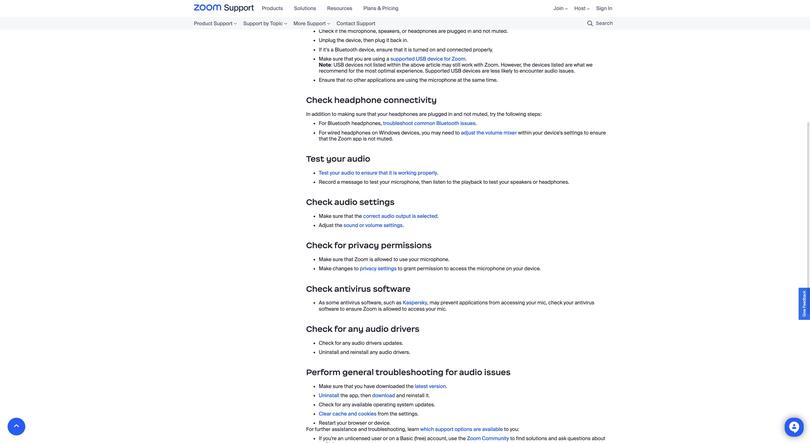 Task type: locate. For each thing, give the bounding box(es) containing it.
1 support from the left
[[214, 20, 233, 27]]

2 vertical spatial may
[[430, 300, 439, 307]]

some
[[326, 300, 339, 307]]

sure up headphones,
[[356, 111, 366, 118]]

are inside 'make sure that you are using a supported usb device for zoom . note'
[[364, 56, 371, 62]]

sure inside "make sure that the correct audio output is selected . adjust the sound or volume settings ."
[[333, 213, 343, 220]]

zoom down options
[[467, 436, 481, 443]]

within inside : usb devices not listed within the above article may still work with zoom. however, the devices listed are what we recommend for the most optimal experience. supported usb devices are less likely to encounter audio issues.
[[387, 62, 401, 68]]

you up app,
[[354, 384, 363, 390]]

settings left grant
[[378, 266, 397, 273]]

the
[[339, 28, 347, 35], [337, 37, 344, 44], [402, 62, 409, 68], [523, 62, 531, 68], [356, 68, 364, 74], [419, 77, 427, 84], [463, 77, 471, 84], [497, 111, 504, 118], [477, 130, 484, 136], [329, 136, 337, 142], [453, 179, 460, 186], [354, 213, 362, 220], [335, 223, 342, 229], [468, 266, 476, 273], [406, 384, 414, 390], [340, 393, 348, 400], [390, 411, 397, 418], [458, 436, 466, 443]]

sign in link
[[596, 5, 612, 12]]

then
[[363, 37, 374, 44], [421, 179, 432, 186], [361, 393, 371, 400]]

are up common
[[419, 111, 427, 118]]

usb
[[416, 56, 426, 62], [334, 62, 344, 68], [451, 68, 461, 74]]

cookies
[[358, 411, 377, 418]]

drivers down check for any audio drivers
[[366, 340, 382, 347]]

or inside "make sure that the correct audio output is selected . adjust the sound or volume settings ."
[[359, 223, 364, 229]]

plans & pricing link
[[363, 5, 403, 12]]

a left basic
[[396, 436, 399, 443]]

resources link
[[327, 5, 357, 12]]

1 horizontal spatial device.
[[524, 266, 541, 273]]

check
[[306, 12, 332, 22], [319, 28, 334, 35], [306, 95, 332, 106], [306, 198, 332, 208], [306, 241, 332, 251], [306, 284, 332, 294], [306, 325, 332, 335], [319, 340, 334, 347], [319, 402, 334, 409]]

1 horizontal spatial device
[[427, 56, 443, 62]]

it inside test your audio to ensure that it is working properly . record a message to test your microphone, then listen to the playback to test your speakers or headphones.
[[389, 170, 392, 177]]

adjust
[[319, 223, 334, 229]]

ensure inside test your audio to ensure that it is working properly . record a message to test your microphone, then listen to the playback to test your speakers or headphones.
[[361, 170, 377, 177]]

it left working
[[389, 170, 392, 177]]

using up optimal
[[373, 56, 385, 62]]

menu bar
[[259, 0, 406, 17], [544, 0, 616, 17], [194, 17, 398, 30]]

it's
[[323, 46, 330, 53]]

check headphone connectivity
[[306, 95, 437, 106]]

make inside 'make sure that you are using a supported usb device for zoom . note'
[[319, 56, 332, 62]]

check up as
[[306, 284, 332, 294]]

volume inside "make sure that the correct audio output is selected . adjust the sound or volume settings ."
[[365, 223, 382, 229]]

using down the experience.
[[406, 77, 418, 84]]

you for downloaded
[[354, 384, 363, 390]]

1 horizontal spatial access
[[450, 266, 467, 273]]

0 horizontal spatial access
[[408, 306, 425, 313]]

you down common
[[422, 130, 430, 136]]

0 vertical spatial drivers
[[391, 325, 419, 335]]

0 vertical spatial reinstall
[[350, 350, 369, 356]]

search image
[[587, 21, 593, 26], [587, 21, 593, 26]]

usb up at
[[451, 68, 461, 74]]

product support
[[194, 20, 233, 27]]

check up clear
[[319, 402, 334, 409]]

check for check for any audio drivers
[[306, 325, 332, 335]]

1 vertical spatial for
[[319, 130, 326, 136]]

0 vertical spatial microphone,
[[348, 28, 377, 35]]

check for check audio settings
[[306, 198, 332, 208]]

muted,
[[472, 111, 489, 118]]

0 horizontal spatial using
[[373, 56, 385, 62]]

test for test your audio
[[306, 154, 324, 164]]

2 if from the top
[[319, 436, 322, 443]]

1 vertical spatial updates.
[[415, 402, 435, 409]]

0 horizontal spatial muted.
[[377, 136, 393, 142]]

0 vertical spatial access
[[450, 266, 467, 273]]

are left less
[[482, 68, 489, 74]]

0 vertical spatial within
[[387, 62, 401, 68]]

for inside check for any audio drivers updates. uninstall and reinstall any audio drivers.
[[335, 340, 341, 347]]

microphone, inside test your audio to ensure that it is working properly . record a message to test your microphone, then listen to the playback to test your speakers or headphones.
[[391, 179, 420, 186]]

a inside test your audio to ensure that it is working properly . record a message to test your microphone, then listen to the playback to test your speakers or headphones.
[[337, 179, 340, 186]]

download
[[372, 393, 395, 400]]

4 support from the left
[[356, 20, 375, 27]]

are up most
[[364, 56, 371, 62]]

1 horizontal spatial microphone
[[477, 266, 505, 273]]

support down zoom support image
[[214, 20, 233, 27]]

microphone, down the contact support
[[348, 28, 377, 35]]

check inside check if the microphone, speakers, or headphones are plugged in and not muted. unplug the device, then plug it back in. if it's a bluetooth device, ensure that it is turned on and connected properly.
[[319, 28, 334, 35]]

not inside : usb devices not listed within the above article may still work with zoom. however, the devices listed are what we recommend for the most optimal experience. supported usb devices are less likely to encounter audio issues.
[[364, 62, 372, 68]]

is left such
[[378, 306, 382, 313]]

such
[[384, 300, 395, 307]]

or down cookies
[[368, 421, 373, 427]]

experience.
[[397, 68, 424, 74]]

0 vertical spatial use
[[399, 257, 408, 263]]

headphone
[[334, 95, 382, 106]]

1 vertical spatial reinstall
[[406, 393, 425, 400]]

available up community
[[482, 427, 503, 433]]

1 horizontal spatial microphone,
[[391, 179, 420, 186]]

bluetooth inside check if the microphone, speakers, or headphones are plugged in and not muted. unplug the device, then plug it back in. if it's a bluetooth device, ensure that it is turned on and connected properly.
[[335, 46, 357, 53]]

1 horizontal spatial available
[[482, 427, 503, 433]]

1 horizontal spatial test
[[489, 179, 498, 186]]

settings up correct
[[359, 198, 395, 208]]

it down in. on the top of page
[[404, 46, 407, 53]]

0 horizontal spatial volume
[[365, 223, 382, 229]]

reinstall inside make sure that you have downloaded the latest version . uninstall the app, then download and reinstall it. check for any available operating system updates. clear cache and cookies from the settings. restart your browser or device. for further assistance and troubleshooting, learn which support options are available to you:
[[406, 393, 425, 400]]

access left ,
[[408, 306, 425, 313]]

sure
[[333, 56, 343, 62], [356, 111, 366, 118], [333, 213, 343, 220], [333, 257, 343, 263], [333, 384, 343, 390]]

ensure inside within your device's settings to ensure that the zoom app is not muted.
[[590, 130, 606, 136]]

microphone inside make sure that zoom is allowed to use your microphone. make changes to privacy settings to grant permission to access the microphone on your device.
[[477, 266, 505, 273]]

device down plans
[[355, 12, 383, 22]]

1 horizontal spatial within
[[518, 130, 532, 136]]

support inside 'link'
[[243, 20, 262, 27]]

if left it's
[[319, 46, 322, 53]]

2 uninstall from the top
[[319, 393, 339, 400]]

device, down the contact support
[[346, 37, 362, 44]]

for down check for any audio drivers
[[335, 340, 341, 347]]

muted. for and
[[492, 28, 508, 35]]

updates. up the drivers.
[[383, 340, 403, 347]]

within
[[387, 62, 401, 68], [518, 130, 532, 136]]

then inside test your audio to ensure that it is working properly . record a message to test your microphone, then listen to the playback to test your speakers or headphones.
[[421, 179, 432, 186]]

3 support from the left
[[307, 20, 326, 27]]

1 vertical spatial muted.
[[377, 136, 393, 142]]

mixer
[[504, 130, 517, 136]]

within up ensure that no other applications are using the microphone at the same time.
[[387, 62, 401, 68]]

products
[[262, 5, 283, 12]]

device up supported
[[427, 56, 443, 62]]

check for any audio drivers updates. uninstall and reinstall any audio drivers.
[[319, 340, 410, 356]]

privacy down sound or volume settings link
[[348, 241, 379, 251]]

check inside make sure that you have downloaded the latest version . uninstall the app, then download and reinstall it. check for any available operating system updates. clear cache and cookies from the settings. restart your browser or device. for further assistance and troubleshooting, learn which support options are available to you:
[[319, 402, 334, 409]]

user
[[372, 436, 382, 443]]

test down test your audio to ensure that it is working properly link
[[370, 179, 379, 186]]

permission
[[417, 266, 443, 273]]

drivers for check for any audio drivers
[[391, 325, 419, 335]]

you
[[354, 56, 363, 62], [422, 130, 430, 136], [354, 384, 363, 390]]

microphone, down working
[[391, 179, 420, 186]]

for down 'some'
[[334, 325, 346, 335]]

clear cache and cookies link
[[319, 411, 377, 418]]

support by topic
[[243, 20, 283, 27]]

menu bar containing products
[[259, 0, 406, 17]]

for bluetooth headphones, troubleshoot common bluetooth issues .
[[319, 120, 477, 127]]

from inside make sure that you have downloaded the latest version . uninstall the app, then download and reinstall it. check for any available operating system updates. clear cache and cookies from the settings. restart your browser or device. for further assistance and troubleshooting, learn which support options are available to you:
[[378, 411, 389, 418]]

2 vertical spatial it
[[389, 170, 392, 177]]

uninstall link
[[319, 393, 339, 400]]

and inside check for any audio drivers updates. uninstall and reinstall any audio drivers.
[[340, 350, 349, 356]]

less
[[491, 68, 500, 74]]

are inside make sure that you have downloaded the latest version . uninstall the app, then download and reinstall it. check for any available operating system updates. clear cache and cookies from the settings. restart your browser or device. for further assistance and troubleshooting, learn which support options are available to you:
[[473, 427, 481, 433]]

microphone, inside check if the microphone, speakers, or headphones are plugged in and not muted. unplug the device, then plug it back in. if it's a bluetooth device, ensure that it is turned on and connected properly.
[[348, 28, 377, 35]]

that inside within your device's settings to ensure that the zoom app is not muted.
[[319, 136, 328, 142]]

more support
[[294, 20, 326, 27]]

0 vertical spatial microphone
[[428, 77, 456, 84]]

plans & pricing
[[363, 5, 399, 12]]

wired
[[328, 130, 340, 136]]

1 horizontal spatial use
[[449, 436, 457, 443]]

and left ask
[[548, 436, 557, 443]]

is inside within your device's settings to ensure that the zoom app is not muted.
[[363, 136, 367, 142]]

zoom left "app" at the top
[[338, 136, 352, 142]]

then down properly
[[421, 179, 432, 186]]

make for make sure that zoom is allowed to use your microphone. make changes to privacy settings to grant permission to access the microphone on your device.
[[319, 257, 332, 263]]

for down addition
[[319, 120, 326, 127]]

any inside make sure that you have downloaded the latest version . uninstall the app, then download and reinstall it. check for any available operating system updates. clear cache and cookies from the settings. restart your browser or device. for further assistance and troubleshooting, learn which support options are available to you:
[[342, 402, 351, 409]]

1 vertical spatial issues
[[484, 368, 511, 378]]

uninstall inside make sure that you have downloaded the latest version . uninstall the app, then download and reinstall it. check for any available operating system updates. clear cache and cookies from the settings. restart your browser or device. for further assistance and troubleshooting, learn which support options are available to you:
[[319, 393, 339, 400]]

support
[[435, 427, 453, 433]]

2 make from the top
[[319, 213, 332, 220]]

may down troubleshoot common bluetooth issues link
[[431, 130, 441, 136]]

for up 'cache'
[[335, 402, 341, 409]]

listed left supported
[[373, 62, 386, 68]]

0 horizontal spatial within
[[387, 62, 401, 68]]

uninstall up perform on the bottom left
[[319, 350, 339, 356]]

for down sound at the bottom left of the page
[[334, 241, 346, 251]]

0 vertical spatial may
[[442, 62, 451, 68]]

0 vertical spatial you
[[354, 56, 363, 62]]

antivirus down the changes
[[334, 284, 371, 294]]

devices up same
[[463, 68, 481, 74]]

1 uninstall from the top
[[319, 350, 339, 356]]

in.
[[403, 37, 408, 44]]

or
[[402, 28, 407, 35], [533, 179, 538, 186], [359, 223, 364, 229], [368, 421, 373, 427], [383, 436, 388, 443]]

. inside test your audio to ensure that it is working properly . record a message to test your microphone, then listen to the playback to test your speakers or headphones.
[[437, 170, 438, 177]]

2 vertical spatial for
[[306, 427, 314, 433]]

solutions
[[526, 436, 547, 443]]

for left wired
[[319, 130, 326, 136]]

1 vertical spatial microphone,
[[391, 179, 420, 186]]

applications inside , may prevent applications from accessing your mic, check your antivirus software to ensure zoom is allowed to access your mic.
[[459, 300, 488, 307]]

0 vertical spatial from
[[489, 300, 500, 307]]

check up addition
[[306, 95, 332, 106]]

check your device
[[306, 12, 383, 22]]

2 support from the left
[[243, 20, 262, 27]]

1 vertical spatial within
[[518, 130, 532, 136]]

supported
[[390, 56, 415, 62]]

output
[[396, 213, 411, 220]]

1 horizontal spatial volume
[[485, 130, 503, 136]]

plug
[[375, 37, 385, 44]]

0 horizontal spatial issues
[[460, 120, 475, 127]]

2 vertical spatial then
[[361, 393, 371, 400]]

check down the adjust
[[306, 241, 332, 251]]

make sure that you are using a supported usb device for zoom . note
[[319, 56, 467, 68]]

zoom down connected
[[452, 56, 465, 62]]

plugged up troubleshoot common bluetooth issues link
[[428, 111, 447, 118]]

volume
[[485, 130, 503, 136], [365, 223, 382, 229]]

that inside "make sure that the correct audio output is selected . adjust the sound or volume settings ."
[[344, 213, 353, 220]]

optimal
[[378, 68, 395, 74]]

0 horizontal spatial updates.
[[383, 340, 403, 347]]

on inside check if the microphone, speakers, or headphones are plugged in and not muted. unplug the device, then plug it back in. if it's a bluetooth device, ensure that it is turned on and connected properly.
[[430, 46, 436, 53]]

permissions
[[381, 241, 432, 251]]

0 horizontal spatial issues.
[[333, 442, 349, 444]]

0 vertical spatial volume
[[485, 130, 503, 136]]

allowed inside make sure that zoom is allowed to use your microphone. make changes to privacy settings to grant permission to access the microphone on your device.
[[374, 257, 392, 263]]

support for contact support
[[356, 20, 375, 27]]

app,
[[349, 393, 359, 400]]

1 horizontal spatial reinstall
[[406, 393, 425, 400]]

antivirus right check on the bottom of page
[[575, 300, 594, 307]]

check for check if the microphone, speakers, or headphones are plugged in and not muted. unplug the device, then plug it back in. if it's a bluetooth device, ensure that it is turned on and connected properly.
[[319, 28, 334, 35]]

1 vertical spatial available
[[482, 427, 503, 433]]

1 vertical spatial software
[[319, 306, 339, 313]]

,
[[427, 300, 428, 307]]

0 vertical spatial available
[[352, 402, 372, 409]]

0 vertical spatial if
[[319, 46, 322, 53]]

windows
[[379, 130, 400, 136]]

time.
[[486, 77, 498, 84]]

0 horizontal spatial from
[[378, 411, 389, 418]]

1 horizontal spatial issues.
[[559, 68, 575, 74]]

1 horizontal spatial drivers
[[391, 325, 419, 335]]

is inside make sure that zoom is allowed to use your microphone. make changes to privacy settings to grant permission to access the microphone on your device.
[[369, 257, 373, 263]]

1 vertical spatial access
[[408, 306, 425, 313]]

allowed
[[374, 257, 392, 263], [383, 306, 401, 313]]

check up perform on the bottom left
[[319, 340, 334, 347]]

:
[[331, 62, 332, 68]]

may inside , may prevent applications from accessing your mic, check your antivirus software to ensure zoom is allowed to access your mic.
[[430, 300, 439, 307]]

a right record
[[337, 179, 340, 186]]

perform
[[306, 368, 340, 378]]

if
[[319, 46, 322, 53], [319, 436, 322, 443]]

sure inside 'make sure that you are using a supported usb device for zoom . note'
[[333, 56, 343, 62]]

steps:
[[527, 111, 542, 118]]

0 horizontal spatial software
[[319, 306, 339, 313]]

product support link
[[194, 19, 240, 28]]

0 vertical spatial allowed
[[374, 257, 392, 263]]

headphones up 'turned'
[[408, 28, 437, 35]]

for up no
[[349, 68, 355, 74]]

issues. inside : usb devices not listed within the above article may still work with zoom. however, the devices listed are what we recommend for the most optimal experience. supported usb devices are less likely to encounter audio issues.
[[559, 68, 575, 74]]

0 vertical spatial issues.
[[559, 68, 575, 74]]

issues. left we
[[559, 68, 575, 74]]

check down record
[[306, 198, 332, 208]]

0 horizontal spatial listed
[[373, 62, 386, 68]]

volume down correct
[[365, 223, 382, 229]]

that down back
[[394, 46, 403, 53]]

may
[[442, 62, 451, 68], [431, 130, 441, 136], [430, 300, 439, 307]]

downloaded
[[376, 384, 405, 390]]

your inside make sure that you have downloaded the latest version . uninstall the app, then download and reinstall it. check for any available operating system updates. clear cache and cookies from the settings. restart your browser or device. for further assistance and troubleshooting, learn which support options are available to you:
[[337, 421, 347, 427]]

1 vertical spatial allowed
[[383, 306, 401, 313]]

1 horizontal spatial from
[[489, 300, 500, 307]]

0 vertical spatial plugged
[[447, 28, 466, 35]]

ensure inside , may prevent applications from accessing your mic, check your antivirus software to ensure zoom is allowed to access your mic.
[[346, 306, 362, 313]]

likely
[[501, 68, 513, 74]]

device,
[[346, 37, 362, 44], [359, 46, 375, 53]]

you for using
[[354, 56, 363, 62]]

the inside make sure that zoom is allowed to use your microphone. make changes to privacy settings to grant permission to access the microphone on your device.
[[468, 266, 476, 273]]

1 make from the top
[[319, 56, 332, 62]]

from down operating
[[378, 411, 389, 418]]

applications
[[367, 77, 396, 84], [459, 300, 488, 307]]

issues
[[460, 120, 475, 127], [484, 368, 511, 378]]

headphones
[[408, 28, 437, 35], [389, 111, 418, 118], [341, 130, 371, 136]]

5 make from the top
[[319, 384, 332, 390]]

then down have
[[361, 393, 371, 400]]

questions
[[568, 436, 591, 443]]

check audio settings
[[306, 198, 395, 208]]

may inside : usb devices not listed within the above article may still work with zoom. however, the devices listed are what we recommend for the most optimal experience. supported usb devices are less likely to encounter audio issues.
[[442, 62, 451, 68]]

0 vertical spatial device
[[355, 12, 383, 22]]

support for more support
[[307, 20, 326, 27]]

for inside make sure that you have downloaded the latest version . uninstall the app, then download and reinstall it. check for any available operating system updates. clear cache and cookies from the settings. restart your browser or device. for further assistance and troubleshooting, learn which support options are available to you:
[[306, 427, 314, 433]]

join
[[554, 5, 564, 12]]

that inside check if the microphone, speakers, or headphones are plugged in and not muted. unplug the device, then plug it back in. if it's a bluetooth device, ensure that it is turned on and connected properly.
[[394, 46, 403, 53]]

solutions
[[294, 5, 316, 12]]

devices right however,
[[532, 62, 550, 68]]

settings inside within your device's settings to ensure that the zoom app is not muted.
[[564, 130, 583, 136]]

1 test from the left
[[370, 179, 379, 186]]

or up in. on the top of page
[[402, 28, 407, 35]]

check up unplug
[[319, 28, 334, 35]]

1 vertical spatial device.
[[374, 421, 391, 427]]

sure inside make sure that zoom is allowed to use your microphone. make changes to privacy settings to grant permission to access the microphone on your device.
[[333, 257, 343, 263]]

make
[[319, 56, 332, 62], [319, 213, 332, 220], [319, 257, 332, 263], [319, 266, 332, 273], [319, 384, 332, 390]]

if you're an unlicensed user or on a basic (free) account, use the zoom community
[[319, 436, 509, 443]]

settings right device's at the right top
[[564, 130, 583, 136]]

1 horizontal spatial applications
[[459, 300, 488, 307]]

for inside make sure that you have downloaded the latest version . uninstall the app, then download and reinstall it. check for any available operating system updates. clear cache and cookies from the settings. restart your browser or device. for further assistance and troubleshooting, learn which support options are available to you:
[[335, 402, 341, 409]]

access right permission
[[450, 266, 467, 273]]

volume left the mixer
[[485, 130, 503, 136]]

you inside 'make sure that you are using a supported usb device for zoom . note'
[[354, 56, 363, 62]]

bluetooth
[[335, 46, 357, 53], [328, 120, 350, 127], [436, 120, 459, 127]]

reinstall inside check for any audio drivers updates. uninstall and reinstall any audio drivers.
[[350, 350, 369, 356]]

you up other
[[354, 56, 363, 62]]

headphones inside check if the microphone, speakers, or headphones are plugged in and not muted. unplug the device, then plug it back in. if it's a bluetooth device, ensure that it is turned on and connected properly.
[[408, 28, 437, 35]]

plugged up connected
[[447, 28, 466, 35]]

devices up no
[[345, 62, 363, 68]]

that left no
[[336, 77, 345, 84]]

sure up uninstall link
[[333, 384, 343, 390]]

may left still
[[442, 62, 451, 68]]

0 horizontal spatial microphone
[[428, 77, 456, 84]]

1 vertical spatial in
[[467, 28, 472, 35]]

1 vertical spatial volume
[[365, 223, 382, 229]]

muted. inside check if the microphone, speakers, or headphones are plugged in and not muted. unplug the device, then plug it back in. if it's a bluetooth device, ensure that it is turned on and connected properly.
[[492, 28, 508, 35]]

0 horizontal spatial use
[[399, 257, 408, 263]]

0 horizontal spatial reinstall
[[350, 350, 369, 356]]

any up clear cache and cookies link
[[342, 402, 351, 409]]

or right speakers
[[533, 179, 538, 186]]

adjust the volume mixer link
[[461, 130, 517, 136]]

1 vertical spatial drivers
[[366, 340, 382, 347]]

access
[[450, 266, 467, 273], [408, 306, 425, 313]]

further
[[315, 427, 331, 433]]

is right output
[[412, 213, 416, 220]]

for
[[444, 56, 451, 62], [349, 68, 355, 74], [334, 241, 346, 251], [334, 325, 346, 335], [335, 340, 341, 347], [445, 368, 457, 378], [335, 402, 341, 409]]

check down as
[[306, 325, 332, 335]]

drivers inside check for any audio drivers updates. uninstall and reinstall any audio drivers.
[[366, 340, 382, 347]]

muted. inside within your device's settings to ensure that the zoom app is not muted.
[[377, 136, 393, 142]]

sure for correct
[[333, 213, 343, 220]]

0 vertical spatial in
[[608, 5, 612, 12]]

2 horizontal spatial devices
[[532, 62, 550, 68]]

if
[[335, 28, 338, 35]]

you inside make sure that you have downloaded the latest version . uninstall the app, then download and reinstall it. check for any available operating system updates. clear cache and cookies from the settings. restart your browser or device. for further assistance and troubleshooting, learn which support options are available to you:
[[354, 384, 363, 390]]

muted.
[[492, 28, 508, 35], [377, 136, 393, 142]]

from left 'accessing'
[[489, 300, 500, 307]]

a inside check if the microphone, speakers, or headphones are plugged in and not muted. unplug the device, then plug it back in. if it's a bluetooth device, ensure that it is turned on and connected properly.
[[331, 46, 334, 53]]

community
[[482, 436, 509, 443]]

make inside "make sure that the correct audio output is selected . adjust the sound or volume settings ."
[[319, 213, 332, 220]]

ensure inside check if the microphone, speakers, or headphones are plugged in and not muted. unplug the device, then plug it back in. if it's a bluetooth device, ensure that it is turned on and connected properly.
[[376, 46, 393, 53]]

that down addition
[[319, 136, 328, 142]]

for left further
[[306, 427, 314, 433]]

listen
[[433, 179, 446, 186]]

check for check your device
[[306, 12, 332, 22]]

0 horizontal spatial test
[[370, 179, 379, 186]]

3 make from the top
[[319, 257, 332, 263]]

1 horizontal spatial software
[[373, 284, 411, 294]]

1 if from the top
[[319, 46, 322, 53]]

0 vertical spatial uninstall
[[319, 350, 339, 356]]

support inside "link"
[[307, 20, 326, 27]]

check for check antivirus software
[[306, 284, 332, 294]]

0 horizontal spatial microphone,
[[348, 28, 377, 35]]

device. inside make sure that zoom is allowed to use your microphone. make changes to privacy settings to grant permission to access the microphone on your device.
[[524, 266, 541, 273]]

1 vertical spatial microphone
[[477, 266, 505, 273]]

menu bar containing product support
[[194, 17, 398, 30]]

that up sound at the bottom left of the page
[[344, 213, 353, 220]]

0 horizontal spatial available
[[352, 402, 372, 409]]

more support link
[[290, 19, 333, 28]]

and
[[473, 28, 482, 35], [437, 46, 446, 53], [454, 111, 462, 118], [340, 350, 349, 356], [396, 393, 405, 400], [348, 411, 357, 418], [358, 427, 367, 433], [548, 436, 557, 443]]

privacy up the check antivirus software
[[360, 266, 377, 273]]

contact support link
[[333, 19, 379, 28]]

for left still
[[444, 56, 451, 62]]

in right sign
[[608, 5, 612, 12]]

0 vertical spatial for
[[319, 120, 326, 127]]

zoom left such
[[363, 306, 377, 313]]

that right : at the left of the page
[[344, 56, 353, 62]]

. inside 'make sure that you are using a supported usb device for zoom . note'
[[465, 56, 467, 62]]

within right the mixer
[[518, 130, 532, 136]]

1 vertical spatial if
[[319, 436, 322, 443]]

allowed up privacy settings link
[[374, 257, 392, 263]]

supported
[[425, 68, 450, 74]]

1 vertical spatial then
[[421, 179, 432, 186]]

ensure
[[319, 77, 335, 84]]

then left the plug
[[363, 37, 374, 44]]

issues. down assistance at bottom left
[[333, 442, 349, 444]]

0 vertical spatial device.
[[524, 266, 541, 273]]

1 vertical spatial applications
[[459, 300, 488, 307]]

0 vertical spatial then
[[363, 37, 374, 44]]

in up connected
[[467, 28, 472, 35]]

support right more
[[307, 20, 326, 27]]

is right "app" at the top
[[363, 136, 367, 142]]

to inside make sure that you have downloaded the latest version . uninstall the app, then download and reinstall it. check for any available operating system updates. clear cache and cookies from the settings. restart your browser or device. for further assistance and troubleshooting, learn which support options are available to you:
[[504, 427, 509, 433]]

support by topic link
[[240, 19, 290, 28]]

zoom down check for privacy permissions
[[354, 257, 368, 263]]

software
[[373, 284, 411, 294], [319, 306, 339, 313]]

0 vertical spatial updates.
[[383, 340, 403, 347]]

muted. for is
[[377, 136, 393, 142]]

0 vertical spatial applications
[[367, 77, 396, 84]]

more
[[294, 20, 306, 27]]



Task type: vqa. For each thing, say whether or not it's contained in the screenshot.
menu
no



Task type: describe. For each thing, give the bounding box(es) containing it.
check for any audio drivers
[[306, 325, 419, 335]]

or inside test your audio to ensure that it is working properly . record a message to test your microphone, then listen to the playback to test your speakers or headphones.
[[533, 179, 538, 186]]

what
[[574, 62, 585, 68]]

your inside within your device's settings to ensure that the zoom app is not muted.
[[533, 130, 543, 136]]

unplug
[[319, 37, 336, 44]]

, may prevent applications from accessing your mic, check your antivirus software to ensure zoom is allowed to access your mic.
[[319, 300, 594, 313]]

any up check for any audio drivers updates. uninstall and reinstall any audio drivers. at the bottom
[[348, 325, 364, 335]]

troubleshooting, learn
[[368, 427, 419, 433]]

menu bar containing join
[[544, 0, 616, 17]]

make for make sure that the correct audio output is selected . adjust the sound or volume settings .
[[319, 213, 332, 220]]

2 vertical spatial headphones
[[341, 130, 371, 136]]

download link
[[372, 393, 395, 400]]

as
[[319, 300, 325, 307]]

perform general troubleshooting for audio issues
[[306, 368, 511, 378]]

antivirus inside , may prevent applications from accessing your mic, check your antivirus software to ensure zoom is allowed to access your mic.
[[575, 300, 594, 307]]

0 vertical spatial it
[[386, 37, 389, 44]]

1 vertical spatial headphones
[[389, 111, 418, 118]]

troubleshoot common bluetooth issues link
[[383, 120, 475, 127]]

general
[[342, 368, 374, 378]]

supported usb device for zoom link
[[390, 56, 465, 62]]

any down check for any audio drivers
[[342, 340, 351, 347]]

to inside : usb devices not listed within the above article may still work with zoom. however, the devices listed are what we recommend for the most optimal experience. supported usb devices are less likely to encounter audio issues.
[[514, 68, 518, 74]]

is inside , may prevent applications from accessing your mic, check your antivirus software to ensure zoom is allowed to access your mic.
[[378, 306, 382, 313]]

version
[[429, 384, 446, 390]]

not inside within your device's settings to ensure that the zoom app is not muted.
[[368, 136, 376, 142]]

make sure that you have downloaded the latest version . uninstall the app, then download and reinstall it. check for any available operating system updates. clear cache and cookies from the settings. restart your browser or device. for further assistance and troubleshooting, learn which support options are available to you:
[[306, 384, 519, 433]]

or inside make sure that you have downloaded the latest version . uninstall the app, then download and reinstall it. check for any available operating system updates. clear cache and cookies from the settings. restart your browser or device. for further assistance and troubleshooting, learn which support options are available to you:
[[368, 421, 373, 427]]

are down the experience.
[[397, 77, 404, 84]]

for for for wired headphones on windows devices, you may need to
[[319, 130, 326, 136]]

article
[[426, 62, 440, 68]]

join link
[[554, 5, 568, 12]]

zoom inside 'make sure that you are using a supported usb device for zoom . note'
[[452, 56, 465, 62]]

in inside check if the microphone, speakers, or headphones are plugged in and not muted. unplug the device, then plug it back in. if it's a bluetooth device, ensure that it is turned on and connected properly.
[[467, 28, 472, 35]]

are inside check if the microphone, speakers, or headphones are plugged in and not muted. unplug the device, then plug it back in. if it's a bluetooth device, ensure that it is turned on and connected properly.
[[438, 28, 446, 35]]

(free)
[[414, 436, 426, 443]]

still
[[453, 62, 460, 68]]

bluetooth up the need
[[436, 120, 459, 127]]

sound or volume settings link
[[344, 223, 403, 229]]

then inside make sure that you have downloaded the latest version . uninstall the app, then download and reinstall it. check for any available operating system updates. clear cache and cookies from the settings. restart your browser or device. for further assistance and troubleshooting, learn which support options are available to you:
[[361, 393, 371, 400]]

kaspersky link
[[403, 300, 427, 307]]

the inside test your audio to ensure that it is working properly . record a message to test your microphone, then listen to the playback to test your speakers or headphones.
[[453, 179, 460, 186]]

and up properly.
[[473, 28, 482, 35]]

drivers for check for any audio drivers updates. uninstall and reinstall any audio drivers.
[[366, 340, 382, 347]]

2 listed from the left
[[551, 62, 564, 68]]

to inside to find solutions and ask questions about audio issues.
[[510, 436, 515, 443]]

zoom inside within your device's settings to ensure that the zoom app is not muted.
[[338, 136, 352, 142]]

mic,
[[537, 300, 547, 307]]

message
[[341, 179, 363, 186]]

check for privacy permissions
[[306, 241, 432, 251]]

turned
[[413, 46, 428, 53]]

it.
[[426, 393, 430, 400]]

0 horizontal spatial applications
[[367, 77, 396, 84]]

is inside "make sure that the correct audio output is selected . adjust the sound or volume settings ."
[[412, 213, 416, 220]]

access inside make sure that zoom is allowed to use your microphone. make changes to privacy settings to grant permission to access the microphone on your device.
[[450, 266, 467, 273]]

0 vertical spatial device,
[[346, 37, 362, 44]]

system
[[397, 402, 414, 409]]

1 vertical spatial may
[[431, 130, 441, 136]]

audio inside : usb devices not listed within the above article may still work with zoom. however, the devices listed are what we recommend for the most optimal experience. supported usb devices are less likely to encounter audio issues.
[[545, 68, 558, 74]]

1 vertical spatial it
[[404, 46, 407, 53]]

that inside make sure that you have downloaded the latest version . uninstall the app, then download and reinstall it. check for any available operating system updates. clear cache and cookies from the settings. restart your browser or device. for further assistance and troubleshooting, learn which support options are available to you:
[[344, 384, 353, 390]]

sound
[[344, 223, 358, 229]]

pricing
[[382, 5, 399, 12]]

the inside within your device's settings to ensure that the zoom app is not muted.
[[329, 136, 337, 142]]

1 horizontal spatial using
[[406, 77, 418, 84]]

for inside 'make sure that you are using a supported usb device for zoom . note'
[[444, 56, 451, 62]]

and up unlicensed
[[358, 427, 367, 433]]

test your audio
[[306, 154, 370, 164]]

correct audio output is selected link
[[363, 213, 437, 220]]

then inside check if the microphone, speakers, or headphones are plugged in and not muted. unplug the device, then plug it back in. if it's a bluetooth device, ensure that it is turned on and connected properly.
[[363, 37, 374, 44]]

0 horizontal spatial usb
[[334, 62, 344, 68]]

browser
[[348, 421, 367, 427]]

not left muted,
[[464, 111, 471, 118]]

2 test from the left
[[489, 179, 498, 186]]

not inside check if the microphone, speakers, or headphones are plugged in and not muted. unplug the device, then plug it back in. if it's a bluetooth device, ensure that it is turned on and connected properly.
[[483, 28, 490, 35]]

0 vertical spatial software
[[373, 284, 411, 294]]

check for check headphone connectivity
[[306, 95, 332, 106]]

is inside check if the microphone, speakers, or headphones are plugged in and not muted. unplug the device, then plug it back in. if it's a bluetooth device, ensure that it is turned on and connected properly.
[[408, 46, 412, 53]]

plans
[[363, 5, 376, 12]]

zoom community link
[[467, 436, 509, 443]]

or inside check if the microphone, speakers, or headphones are plugged in and not muted. unplug the device, then plug it back in. if it's a bluetooth device, ensure that it is turned on and connected properly.
[[402, 28, 407, 35]]

kaspersky
[[403, 300, 427, 307]]

unlicensed
[[345, 436, 370, 443]]

1 vertical spatial plugged
[[428, 111, 447, 118]]

to inside within your device's settings to ensure that the zoom app is not muted.
[[584, 130, 589, 136]]

device. inside make sure that you have downloaded the latest version . uninstall the app, then download and reinstall it. check for any available operating system updates. clear cache and cookies from the settings. restart your browser or device. for further assistance and troubleshooting, learn which support options are available to you:
[[374, 421, 391, 427]]

and up supported usb device for zoom link
[[437, 46, 446, 53]]

connectivity
[[384, 95, 437, 106]]

on inside make sure that zoom is allowed to use your microphone. make changes to privacy settings to grant permission to access the microphone on your device.
[[506, 266, 512, 273]]

devices,
[[401, 130, 421, 136]]

sure for have
[[333, 384, 343, 390]]

recommend
[[319, 68, 347, 74]]

that up headphones,
[[367, 111, 376, 118]]

or right user
[[383, 436, 388, 443]]

at
[[458, 77, 462, 84]]

support for product support
[[214, 20, 233, 27]]

back
[[390, 37, 402, 44]]

allowed inside , may prevent applications from accessing your mic, check your antivirus software to ensure zoom is allowed to access your mic.
[[383, 306, 401, 313]]

as
[[396, 300, 402, 307]]

have
[[364, 384, 375, 390]]

that inside 'make sure that you are using a supported usb device for zoom . note'
[[344, 56, 353, 62]]

0 horizontal spatial device
[[355, 12, 383, 22]]

account,
[[427, 436, 447, 443]]

0 horizontal spatial devices
[[345, 62, 363, 68]]

for for for bluetooth headphones,
[[319, 120, 326, 127]]

as some antivirus software, such as kaspersky
[[319, 300, 427, 307]]

for up version on the bottom
[[445, 368, 457, 378]]

and up the need
[[454, 111, 462, 118]]

1 horizontal spatial issues
[[484, 368, 511, 378]]

settings inside make sure that zoom is allowed to use your microphone. make changes to privacy settings to grant permission to access the microphone on your device.
[[378, 266, 397, 273]]

an
[[338, 436, 344, 443]]

is inside test your audio to ensure that it is working properly . record a message to test your microphone, then listen to the playback to test your speakers or headphones.
[[393, 170, 397, 177]]

bluetooth up wired
[[328, 120, 350, 127]]

check for check for any audio drivers updates. uninstall and reinstall any audio drivers.
[[319, 340, 334, 347]]

privacy settings link
[[360, 266, 397, 273]]

ensure that no other applications are using the microphone at the same time.
[[319, 77, 498, 84]]

. inside make sure that you have downloaded the latest version . uninstall the app, then download and reinstall it. check for any available operating system updates. clear cache and cookies from the settings. restart your browser or device. for further assistance and troubleshooting, learn which support options are available to you:
[[446, 384, 447, 390]]

try
[[490, 111, 496, 118]]

software inside , may prevent applications from accessing your mic, check your antivirus software to ensure zoom is allowed to access your mic.
[[319, 306, 339, 313]]

within inside within your device's settings to ensure that the zoom app is not muted.
[[518, 130, 532, 136]]

zoom support image
[[194, 4, 254, 13]]

restart
[[319, 421, 336, 427]]

in
[[306, 111, 310, 118]]

zoom.
[[485, 62, 500, 68]]

topic
[[270, 20, 283, 27]]

antivirus down the check antivirus software
[[340, 300, 360, 307]]

from inside , may prevent applications from accessing your mic, check your antivirus software to ensure zoom is allowed to access your mic.
[[489, 300, 500, 307]]

make for make sure that you have downloaded the latest version . uninstall the app, then download and reinstall it. check for any available operating system updates. clear cache and cookies from the settings. restart your browser or device. for further assistance and troubleshooting, learn which support options are available to you:
[[319, 384, 332, 390]]

privacy inside make sure that zoom is allowed to use your microphone. make changes to privacy settings to grant permission to access the microphone on your device.
[[360, 266, 377, 273]]

test your audio to ensure that it is working properly link
[[319, 170, 437, 177]]

test your audio to ensure that it is working properly . record a message to test your microphone, then listen to the playback to test your speakers or headphones.
[[319, 170, 569, 186]]

however,
[[501, 62, 522, 68]]

1 vertical spatial device,
[[359, 46, 375, 53]]

1 vertical spatial use
[[449, 436, 457, 443]]

contact support
[[337, 20, 375, 27]]

which
[[420, 427, 434, 433]]

mic.
[[437, 306, 447, 313]]

assistance
[[332, 427, 357, 433]]

0 vertical spatial privacy
[[348, 241, 379, 251]]

products link
[[262, 5, 288, 12]]

sure for are
[[333, 56, 343, 62]]

any up general
[[370, 350, 378, 356]]

you're
[[323, 436, 337, 443]]

2 vertical spatial in
[[448, 111, 452, 118]]

addition
[[312, 111, 331, 118]]

to find solutions and ask questions about audio issues.
[[319, 436, 605, 444]]

common
[[414, 120, 435, 127]]

audio inside "make sure that the correct audio output is selected . adjust the sound or volume settings ."
[[381, 213, 394, 220]]

1 vertical spatial you
[[422, 130, 430, 136]]

uninstall inside check for any audio drivers updates. uninstall and reinstall any audio drivers.
[[319, 350, 339, 356]]

adjust
[[461, 130, 475, 136]]

issues. inside to find solutions and ask questions about audio issues.
[[333, 442, 349, 444]]

1 listed from the left
[[373, 62, 386, 68]]

2 horizontal spatial in
[[608, 5, 612, 12]]

microphone.
[[420, 257, 449, 263]]

1 horizontal spatial devices
[[463, 68, 481, 74]]

if inside check if the microphone, speakers, or headphones are plugged in and not muted. unplug the device, then plug it back in. if it's a bluetooth device, ensure that it is turned on and connected properly.
[[319, 46, 322, 53]]

plugged inside check if the microphone, speakers, or headphones are plugged in and not muted. unplug the device, then plug it back in. if it's a bluetooth device, ensure that it is turned on and connected properly.
[[447, 28, 466, 35]]

a inside 'make sure that you are using a supported usb device for zoom . note'
[[386, 56, 389, 62]]

and up system
[[396, 393, 405, 400]]

latest version link
[[415, 384, 446, 390]]

test for test your audio to ensure that it is working properly . record a message to test your microphone, then listen to the playback to test your speakers or headphones.
[[319, 170, 329, 177]]

host link
[[574, 5, 590, 12]]

playback
[[461, 179, 482, 186]]

4 make from the top
[[319, 266, 332, 273]]

and up browser
[[348, 411, 357, 418]]

working
[[398, 170, 417, 177]]

audio inside test your audio to ensure that it is working properly . record a message to test your microphone, then listen to the playback to test your speakers or headphones.
[[341, 170, 354, 177]]

settings inside "make sure that the correct audio output is selected . adjust the sound or volume settings ."
[[384, 223, 403, 229]]

zoom inside make sure that zoom is allowed to use your microphone. make changes to privacy settings to grant permission to access the microphone on your device.
[[354, 257, 368, 263]]

sure for is
[[333, 257, 343, 263]]

same
[[472, 77, 485, 84]]

make sure that zoom is allowed to use your microphone. make changes to privacy settings to grant permission to access the microphone on your device.
[[319, 257, 541, 273]]

and inside to find solutions and ask questions about audio issues.
[[548, 436, 557, 443]]

basic
[[400, 436, 413, 443]]

encounter
[[520, 68, 543, 74]]

most
[[365, 68, 377, 74]]

record
[[319, 179, 336, 186]]

search button
[[578, 17, 616, 30]]

that inside make sure that zoom is allowed to use your microphone. make changes to privacy settings to grant permission to access the microphone on your device.
[[344, 257, 353, 263]]

&
[[378, 5, 381, 12]]

for inside : usb devices not listed within the above article may still work with zoom. however, the devices listed are what we recommend for the most optimal experience. supported usb devices are less likely to encounter audio issues.
[[349, 68, 355, 74]]

usb inside 'make sure that you are using a supported usb device for zoom . note'
[[416, 56, 426, 62]]

0 vertical spatial issues
[[460, 120, 475, 127]]

above
[[411, 62, 425, 68]]

updates. inside make sure that you have downloaded the latest version . uninstall the app, then download and reinstall it. check for any available operating system updates. clear cache and cookies from the settings. restart your browser or device. for further assistance and troubleshooting, learn which support options are available to you:
[[415, 402, 435, 409]]

updates. inside check for any audio drivers updates. uninstall and reinstall any audio drivers.
[[383, 340, 403, 347]]

2 horizontal spatial usb
[[451, 68, 461, 74]]

make for make sure that you are using a supported usb device for zoom . note
[[319, 56, 332, 62]]

use inside make sure that zoom is allowed to use your microphone. make changes to privacy settings to grant permission to access the microphone on your device.
[[399, 257, 408, 263]]

zoom inside , may prevent applications from accessing your mic, check your antivirus software to ensure zoom is allowed to access your mic.
[[363, 306, 377, 313]]

device inside 'make sure that you are using a supported usb device for zoom . note'
[[427, 56, 443, 62]]

are left what at right top
[[565, 62, 573, 68]]

audio inside to find solutions and ask questions about audio issues.
[[319, 442, 332, 444]]

that inside test your audio to ensure that it is working properly . record a message to test your microphone, then listen to the playback to test your speakers or headphones.
[[379, 170, 388, 177]]

properly
[[418, 170, 437, 177]]

access inside , may prevent applications from accessing your mic, check your antivirus software to ensure zoom is allowed to access your mic.
[[408, 306, 425, 313]]

solutions link
[[294, 5, 321, 12]]

check for check for privacy permissions
[[306, 241, 332, 251]]



